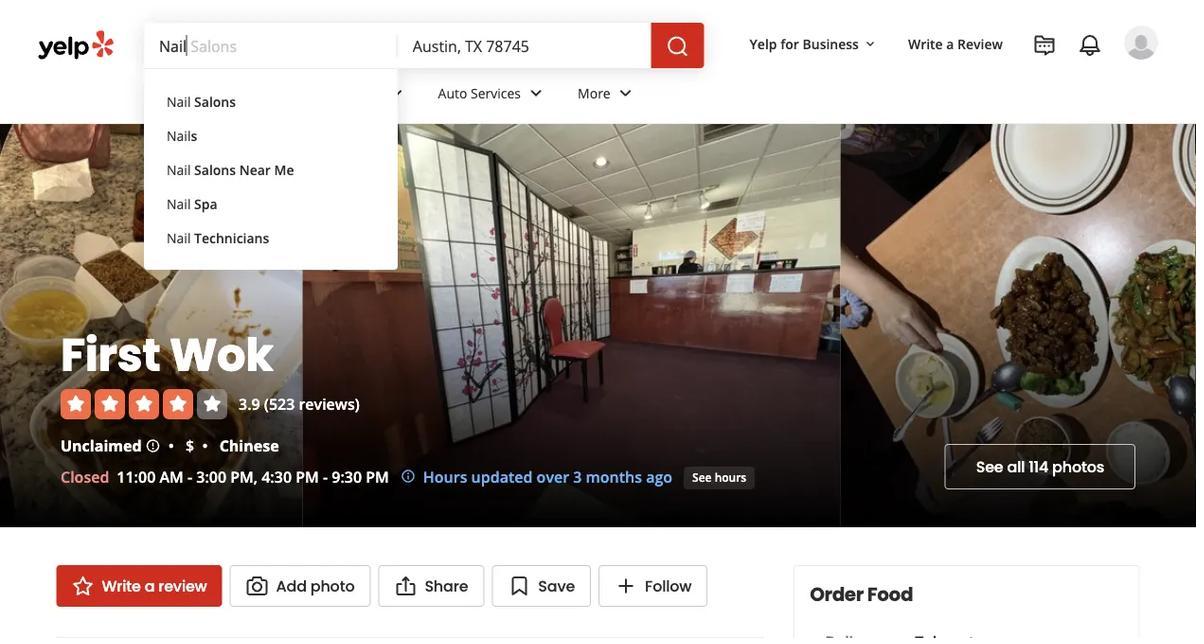 Task type: locate. For each thing, give the bounding box(es) containing it.
(523
[[264, 394, 295, 414]]

see left hours
[[692, 470, 712, 485]]

see all 114 photos link
[[945, 444, 1136, 490]]

share button
[[378, 565, 484, 607]]

- left 9:30
[[323, 467, 328, 487]]

0 horizontal spatial 24 chevron down v2 image
[[385, 82, 408, 105]]

3.9
[[239, 394, 260, 414]]

0 vertical spatial salons
[[194, 92, 236, 110]]

1 horizontal spatial 24 chevron down v2 image
[[525, 82, 547, 105]]

yelp
[[750, 35, 777, 53]]

for
[[781, 35, 799, 53]]

salons for salons
[[194, 92, 236, 110]]

24 chevron down v2 image
[[237, 82, 260, 105]]

a left review at the left bottom
[[145, 575, 155, 597]]

closed
[[61, 467, 109, 487]]

near
[[239, 161, 271, 179]]

chinese
[[219, 436, 279, 456]]

0 vertical spatial write
[[908, 35, 943, 53]]

auto services link
[[423, 68, 563, 123]]

see
[[976, 456, 1003, 478], [692, 470, 712, 485]]

24 chevron down v2 image inside auto services link
[[525, 82, 547, 105]]

search image
[[666, 35, 689, 58]]

24 chevron down v2 image
[[385, 82, 408, 105], [525, 82, 547, 105], [614, 82, 637, 105]]

add
[[276, 575, 307, 597]]

24 chevron down v2 image inside more link
[[614, 82, 637, 105]]

auto
[[438, 84, 467, 102]]

  text field
[[159, 35, 382, 56]]

3 24 chevron down v2 image from the left
[[614, 82, 637, 105]]

photo of first wok - austin, tx, us. image
[[0, 124, 303, 528], [303, 124, 841, 528]]

nail
[[167, 92, 191, 110], [167, 126, 191, 144], [167, 161, 191, 179], [167, 195, 191, 213], [167, 229, 191, 247]]

projects image
[[1033, 34, 1056, 57]]

None field
[[159, 35, 382, 56], [413, 35, 636, 56], [159, 35, 382, 56]]

services
[[471, 84, 521, 102]]

nail s
[[167, 126, 197, 144]]

tab list
[[810, 631, 990, 638]]

none field near
[[413, 35, 636, 56]]

chinese link
[[219, 436, 279, 456]]

a
[[946, 35, 954, 53], [145, 575, 155, 597]]

salons left 24 chevron down v2 image
[[194, 92, 236, 110]]

s
[[191, 126, 197, 144]]

0 horizontal spatial write
[[102, 575, 141, 597]]

24 chevron down v2 image left auto
[[385, 82, 408, 105]]

1 nail from the top
[[167, 92, 191, 110]]

user actions element
[[735, 24, 1185, 140]]

1 salons from the top
[[194, 92, 236, 110]]

2 nail from the top
[[167, 126, 191, 144]]

nail salons near me
[[167, 161, 294, 179]]

4 nail from the top
[[167, 195, 191, 213]]

pm left the 16 info v2 icon
[[366, 467, 389, 487]]

1 horizontal spatial a
[[946, 35, 954, 53]]

salons for salons near me
[[194, 161, 236, 179]]

closed 11:00 am - 3:00 pm, 4:30 pm - 9:30 pm
[[61, 467, 389, 487]]

pm,
[[230, 467, 258, 487]]

nail down nail spa at the top
[[167, 229, 191, 247]]

a for review
[[145, 575, 155, 597]]

menu element
[[56, 637, 763, 638]]

write right 24 star v2 icon
[[102, 575, 141, 597]]

updated
[[471, 467, 533, 487]]

pm right the 4:30
[[296, 467, 319, 487]]

1 - from the left
[[187, 467, 192, 487]]

1 vertical spatial write
[[102, 575, 141, 597]]

unclaimed link
[[61, 436, 142, 456]]

nail for spa
[[167, 195, 191, 213]]

photo of first wok - austin, tx, us. candy pecan chicken buddha veggies image
[[841, 124, 1196, 528]]

1 horizontal spatial write
[[908, 35, 943, 53]]

1 vertical spatial a
[[145, 575, 155, 597]]

see left all
[[976, 456, 1003, 478]]

write a review
[[102, 575, 207, 597]]

2 horizontal spatial 24 chevron down v2 image
[[614, 82, 637, 105]]

None search field
[[144, 23, 708, 68]]

0 horizontal spatial -
[[187, 467, 192, 487]]

1 horizontal spatial see
[[976, 456, 1003, 478]]

0 vertical spatial a
[[946, 35, 954, 53]]

write
[[908, 35, 943, 53], [102, 575, 141, 597]]

write a review link
[[56, 565, 222, 607]]

0 horizontal spatial see
[[692, 470, 712, 485]]

1 photo of first wok - austin, tx, us. image from the left
[[0, 124, 303, 528]]

0 horizontal spatial a
[[145, 575, 155, 597]]

ago
[[646, 467, 673, 487]]

save
[[538, 575, 575, 597]]

food
[[867, 582, 913, 608]]

24 chevron down v2 image right more
[[614, 82, 637, 105]]

1 horizontal spatial -
[[323, 467, 328, 487]]

nail left spa
[[167, 195, 191, 213]]

Find text field
[[159, 35, 382, 56]]

write left review
[[908, 35, 943, 53]]

1 horizontal spatial pm
[[366, 467, 389, 487]]

-
[[187, 467, 192, 487], [323, 467, 328, 487]]

nail down nail s
[[167, 161, 191, 179]]

2 - from the left
[[323, 467, 328, 487]]

24 add v2 image
[[615, 575, 637, 598]]

- right am
[[187, 467, 192, 487]]

4:30
[[262, 467, 292, 487]]

nail salons
[[167, 92, 236, 110]]

yelp for business button
[[742, 26, 885, 61]]

first
[[61, 323, 160, 387]]

order food
[[810, 582, 913, 608]]

nail for s
[[167, 126, 191, 144]]

24 chevron down v2 image right services
[[525, 82, 547, 105]]

(523 reviews) link
[[264, 394, 360, 414]]

spa
[[194, 195, 217, 213]]

2 salons from the top
[[194, 161, 236, 179]]

a left review
[[946, 35, 954, 53]]

pm
[[296, 467, 319, 487], [366, 467, 389, 487]]

1 vertical spatial salons
[[194, 161, 236, 179]]

salons
[[194, 92, 236, 110], [194, 161, 236, 179]]

nail up nail s
[[167, 92, 191, 110]]

salons up spa
[[194, 161, 236, 179]]

nail down nail salons
[[167, 126, 191, 144]]

5 nail from the top
[[167, 229, 191, 247]]

see hours link
[[684, 467, 755, 490]]

1 24 chevron down v2 image from the left
[[385, 82, 408, 105]]

3:00
[[196, 467, 226, 487]]

write inside user actions element
[[908, 35, 943, 53]]

3 nail from the top
[[167, 161, 191, 179]]

0 horizontal spatial pm
[[296, 467, 319, 487]]

114
[[1029, 456, 1049, 478]]

16 info v2 image
[[400, 469, 416, 484]]

business
[[803, 35, 859, 53]]

2 24 chevron down v2 image from the left
[[525, 82, 547, 105]]



Task type: vqa. For each thing, say whether or not it's contained in the screenshot.
Chicken within the Fried Chicken 45 Photos
no



Task type: describe. For each thing, give the bounding box(es) containing it.
see for see all 114 photos
[[976, 456, 1003, 478]]

photos
[[1052, 456, 1104, 478]]

over
[[537, 467, 569, 487]]

$
[[186, 436, 194, 456]]

nail for salons near me
[[167, 161, 191, 179]]

16 exclamation v2 image
[[146, 439, 161, 454]]

unclaimed
[[61, 436, 142, 456]]

business categories element
[[144, 68, 1158, 123]]

hours
[[423, 467, 467, 487]]

all
[[1007, 456, 1025, 478]]

review
[[158, 575, 207, 597]]

yelp for business
[[750, 35, 859, 53]]

24 share v2 image
[[394, 575, 417, 598]]

24 save outline v2 image
[[508, 575, 531, 598]]

nail technicians
[[167, 229, 269, 247]]

first wok
[[61, 323, 273, 387]]

3
[[573, 467, 582, 487]]

photo
[[310, 575, 355, 597]]

me
[[274, 161, 294, 179]]

hours updated over 3 months ago
[[423, 467, 673, 487]]

follow button
[[599, 565, 708, 607]]

add photo link
[[230, 565, 371, 607]]

2 pm from the left
[[366, 467, 389, 487]]

reviews)
[[299, 394, 360, 414]]

follow
[[645, 575, 692, 597]]

nail for salons
[[167, 92, 191, 110]]

notifications image
[[1079, 34, 1101, 57]]

more
[[578, 84, 611, 102]]

write a review
[[908, 35, 1003, 53]]

info alert
[[400, 466, 673, 489]]

ruby a. image
[[1124, 26, 1158, 60]]

months
[[586, 467, 642, 487]]

24 camera v2 image
[[246, 575, 269, 598]]

Near text field
[[413, 35, 636, 56]]

16 chevron down v2 image
[[863, 37, 878, 52]]

9:30
[[332, 467, 362, 487]]

write for write a review
[[102, 575, 141, 597]]

a for review
[[946, 35, 954, 53]]

1 pm from the left
[[296, 467, 319, 487]]

11:00
[[117, 467, 156, 487]]

more link
[[563, 68, 652, 123]]

am
[[160, 467, 184, 487]]

hours
[[715, 470, 746, 485]]

3.9 (523 reviews)
[[239, 394, 360, 414]]

review
[[958, 35, 1003, 53]]

write for write a review
[[908, 35, 943, 53]]

wok
[[170, 323, 273, 387]]

restaurants
[[159, 84, 233, 102]]

nail for technicians
[[167, 229, 191, 247]]

share
[[425, 575, 468, 597]]

technicians
[[194, 229, 269, 247]]

save button
[[492, 565, 591, 607]]

3.9 star rating image
[[61, 389, 227, 420]]

see all 114 photos
[[976, 456, 1104, 478]]

see hours
[[692, 470, 746, 485]]

see for see hours
[[692, 470, 712, 485]]

2 photo of first wok - austin, tx, us. image from the left
[[303, 124, 841, 528]]

order
[[810, 582, 864, 608]]

nail spa
[[167, 195, 217, 213]]

24 star v2 image
[[72, 575, 94, 598]]

24 chevron down v2 image for auto services
[[525, 82, 547, 105]]

restaurants link
[[144, 68, 275, 123]]

add photo
[[276, 575, 355, 597]]

write a review link
[[901, 26, 1011, 61]]

24 chevron down v2 image for more
[[614, 82, 637, 105]]

auto services
[[438, 84, 521, 102]]



